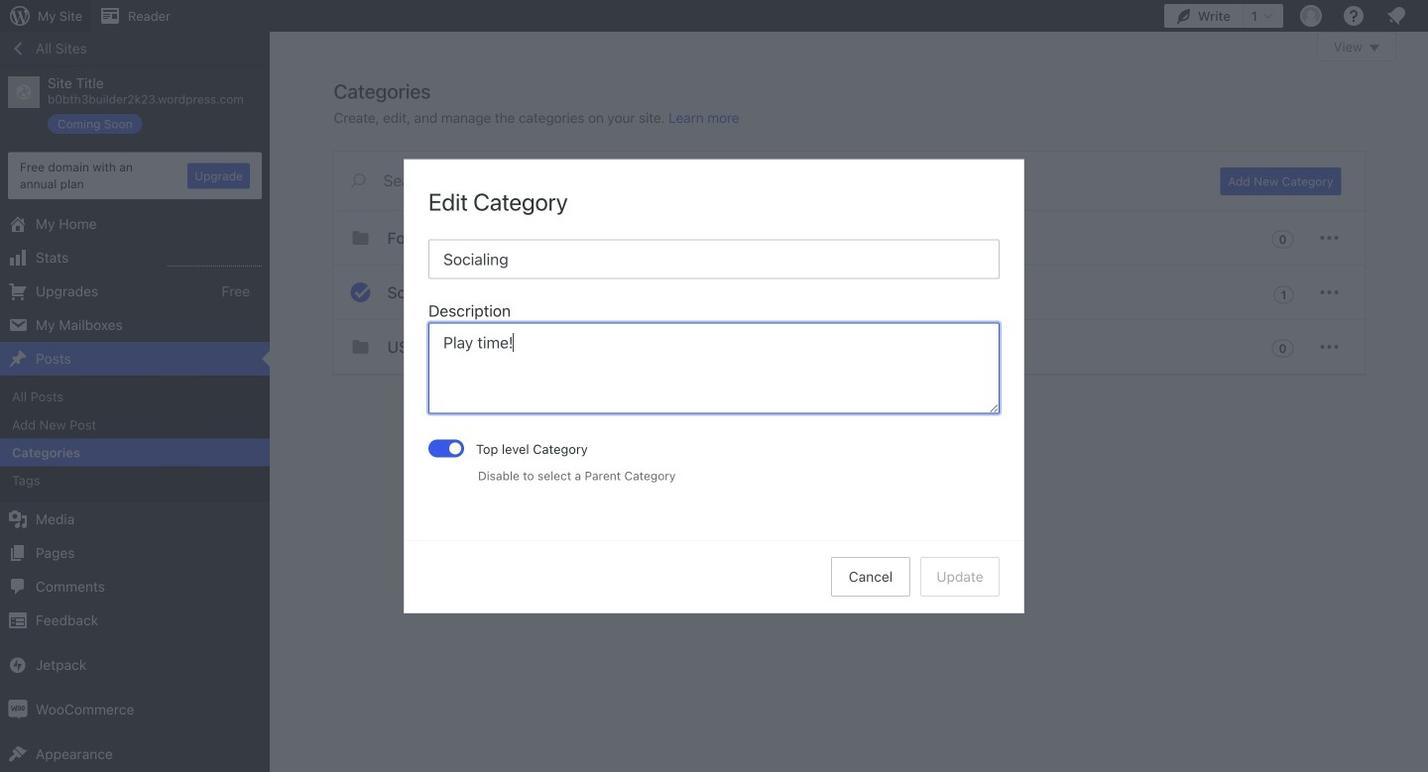 Task type: locate. For each thing, give the bounding box(es) containing it.
folder image
[[349, 226, 372, 250]]

list item
[[1419, 101, 1428, 174], [1419, 204, 1428, 297], [1419, 297, 1428, 390], [1419, 390, 1428, 464]]

toggle menu image
[[1318, 281, 1342, 305], [1318, 335, 1342, 359]]

update your profile, personal settings, and more image
[[1299, 4, 1323, 28]]

1 toggle menu image from the top
[[1318, 281, 1342, 305]]

2 toggle menu image from the top
[[1318, 335, 1342, 359]]

toggle menu image for usc image
[[1318, 335, 1342, 359]]

1 vertical spatial toggle menu image
[[1318, 335, 1342, 359]]

help image
[[1342, 4, 1366, 28]]

group
[[428, 299, 1000, 420]]

img image
[[8, 700, 28, 720]]

0 vertical spatial toggle menu image
[[1318, 281, 1342, 305]]

row
[[334, 211, 1365, 375]]

None search field
[[334, 152, 1197, 209]]

None text field
[[428, 323, 1000, 414]]

dialog
[[405, 160, 1024, 613]]

main content
[[334, 32, 1397, 375]]



Task type: describe. For each thing, give the bounding box(es) containing it.
highest hourly views 0 image
[[168, 254, 262, 267]]

4 list item from the top
[[1419, 390, 1428, 464]]

usc image
[[349, 335, 372, 359]]

3 list item from the top
[[1419, 297, 1428, 390]]

manage your notifications image
[[1385, 4, 1408, 28]]

toggle menu image
[[1318, 226, 1342, 250]]

socialing image
[[349, 281, 372, 305]]

1 list item from the top
[[1419, 101, 1428, 174]]

2 list item from the top
[[1419, 204, 1428, 297]]

New Category Name text field
[[428, 239, 1000, 279]]

closed image
[[1370, 45, 1380, 52]]

toggle menu image for socialing 'image'
[[1318, 281, 1342, 305]]



Task type: vqa. For each thing, say whether or not it's contained in the screenshot.
fourth Task enabled image from the top of the Launchpad Checklist element
no



